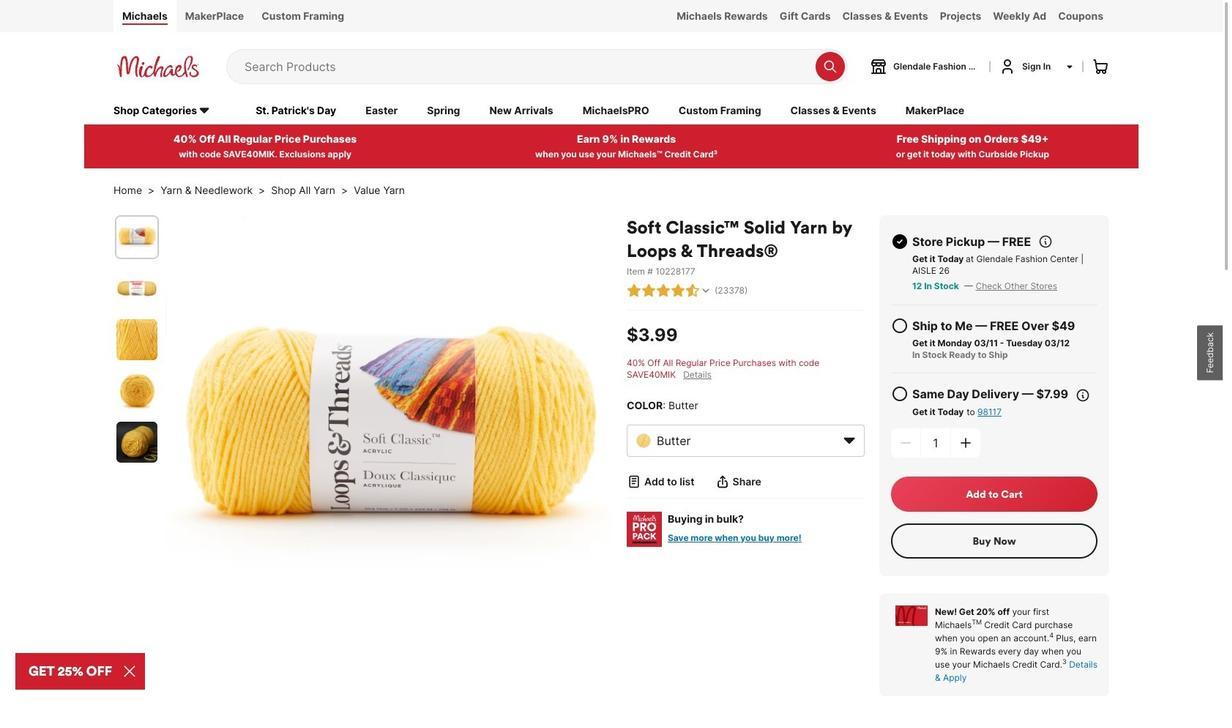Task type: vqa. For each thing, say whether or not it's contained in the screenshot.
plcc card logo
yes



Task type: locate. For each thing, give the bounding box(es) containing it.
color variant image
[[637, 434, 651, 448]]

Search Input field
[[245, 50, 809, 83]]

tabler image
[[671, 283, 686, 298], [892, 317, 909, 335], [892, 385, 909, 403]]

tabler image
[[1039, 234, 1054, 249], [627, 283, 642, 298], [642, 283, 657, 298], [657, 283, 671, 298], [686, 283, 700, 298], [700, 285, 712, 297], [627, 475, 642, 489]]

soft classic&#x2122; solid yarn by loops &#x26; threads&#xae; image
[[166, 215, 613, 662], [117, 217, 158, 258], [117, 268, 158, 309], [117, 319, 158, 360], [117, 371, 158, 412], [117, 422, 158, 463]]

open samedaydelivery details modal image
[[1076, 388, 1091, 403]]

plcc card logo image
[[896, 606, 928, 626]]

2 vertical spatial tabler image
[[892, 385, 909, 403]]

0 vertical spatial tabler image
[[671, 283, 686, 298]]



Task type: describe. For each thing, give the bounding box(es) containing it.
Number Stepper text field
[[922, 428, 951, 458]]

1 vertical spatial tabler image
[[892, 317, 909, 335]]

button to increment counter for number stepper image
[[959, 436, 974, 450]]

search button image
[[824, 59, 838, 74]]



